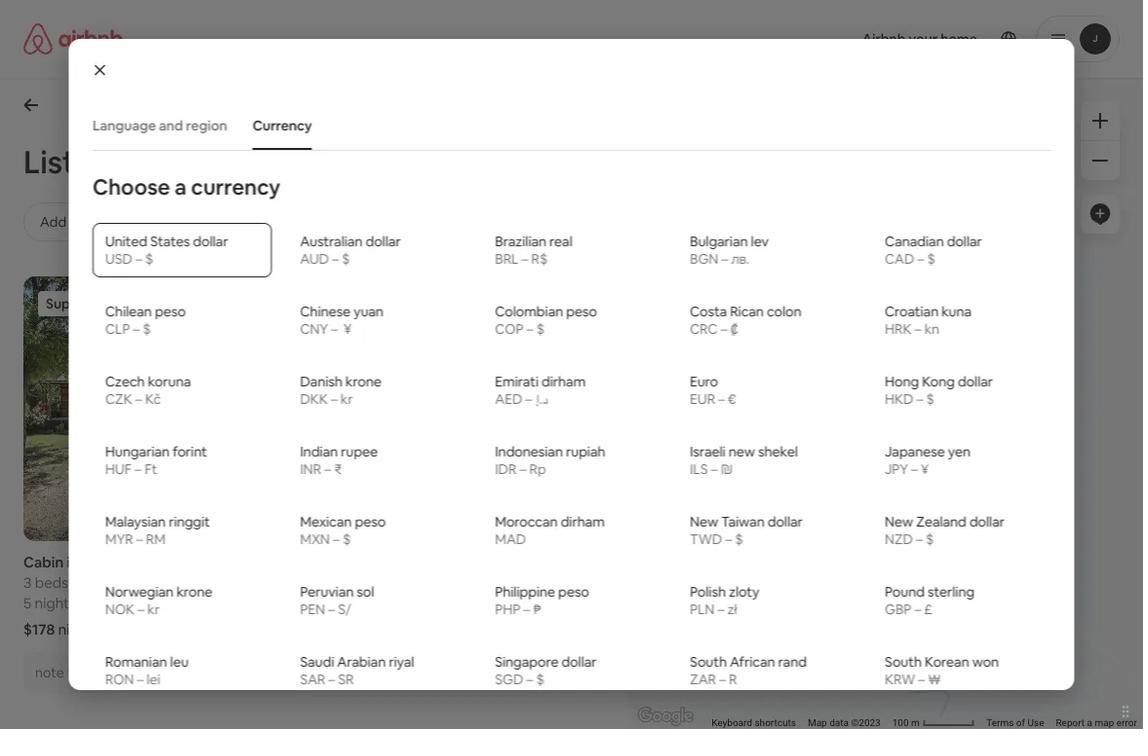 Task type: locate. For each thing, give the bounding box(es) containing it.
krone inside the norwegian krone nok – kr
[[176, 584, 212, 601]]

keyboard shortcuts
[[712, 718, 796, 729]]

– left ₡
[[720, 321, 727, 338]]

$178 down hong
[[859, 395, 889, 412]]

peso
[[154, 303, 185, 321], [566, 303, 597, 321], [354, 514, 385, 531], [558, 584, 589, 601]]

dollar right "taiwan"
[[767, 514, 802, 531]]

100 m button
[[887, 716, 981, 730]]

jpy
[[884, 461, 908, 478]]

– left zł at the right bottom of page
[[717, 601, 724, 619]]

a
[[174, 173, 186, 201], [1087, 718, 1093, 729]]

5 right dec
[[244, 594, 252, 613]]

– right clp
[[133, 321, 139, 338]]

1 horizontal spatial south
[[884, 654, 921, 671]]

1 new from the left
[[689, 514, 718, 531]]

new
[[689, 514, 718, 531], [884, 514, 913, 531]]

dirham
[[541, 373, 585, 391], [560, 514, 604, 531]]

1 right note
[[67, 665, 73, 682]]

– inside 'south korean won krw – ₩'
[[918, 671, 925, 689]]

language and region
[[92, 117, 227, 134]]

a right choose
[[174, 173, 186, 201]]

czk
[[105, 391, 132, 408]]

1 for list 1
[[82, 141, 96, 182]]

peso inside chilean peso clp – $
[[154, 303, 185, 321]]

1 vertical spatial $178
[[23, 620, 55, 639]]

new taiwan dollar twd – $
[[689, 514, 802, 549]]

php
[[495, 601, 520, 619]]

$ right sgd at the bottom
[[536, 671, 544, 689]]

kr inside the norwegian krone nok – kr
[[147, 601, 159, 619]]

$ inside hong kong dollar hkd – $
[[926, 391, 934, 408]]

peso right chilean
[[154, 303, 185, 321]]

– inside hungarian forint huf – ft
[[134, 461, 141, 478]]

canadian
[[884, 233, 943, 250]]

$ right nzd
[[925, 531, 933, 549]]

peso inside "philippine peso php – ₱"
[[558, 584, 589, 601]]

2 new from the left
[[884, 514, 913, 531]]

3
[[23, 574, 32, 593]]

0 vertical spatial kr
[[340, 391, 353, 408]]

choose
[[92, 173, 170, 201]]

0 horizontal spatial new
[[689, 514, 718, 531]]

– right usd
[[135, 250, 142, 268]]

new inside new zealand dollar nzd – $
[[884, 514, 913, 531]]

dirham for emirati dirham aed – ﺩ.ﺇ
[[541, 373, 585, 391]]

– right hkd
[[916, 391, 923, 408]]

dollar inside new zealand dollar nzd – $
[[969, 514, 1004, 531]]

– left the ₪
[[710, 461, 717, 478]]

– left ₩
[[918, 671, 925, 689]]

– left rp
[[519, 461, 526, 478]]

new inside new taiwan dollar twd – $
[[689, 514, 718, 531]]

currency
[[191, 173, 280, 201]]

– right 30
[[203, 594, 210, 613]]

– left ₹
[[324, 461, 331, 478]]

– inside chilean peso clp – $
[[133, 321, 139, 338]]

dirham inside moroccan dirham mad
[[560, 514, 604, 531]]

– inside peruvian sol pen – s/
[[328, 601, 335, 619]]

singapore dollar sgd – $
[[495, 654, 596, 689]]

0 vertical spatial krone
[[345, 373, 381, 391]]

$ right the cad
[[927, 250, 935, 268]]

$ inside united states dollar usd – $
[[145, 250, 153, 268]]

south inside south african rand zar – r
[[689, 654, 726, 671]]

– left ft
[[134, 461, 141, 478]]

kuna
[[941, 303, 971, 321]]

new for twd
[[689, 514, 718, 531]]

– right nzd
[[915, 531, 922, 549]]

united
[[105, 233, 147, 250]]

– inside singapore dollar sgd – $
[[526, 671, 533, 689]]

– inside chinese yuan cny – ￥
[[331, 321, 337, 338]]

error
[[1117, 718, 1137, 729]]

sol
[[356, 584, 374, 601]]

$ inside australian dollar aud – $
[[341, 250, 350, 268]]

– inside 'danish krone dkk – kr'
[[330, 391, 337, 408]]

0 vertical spatial 1
[[82, 141, 96, 182]]

shekel
[[758, 443, 797, 461]]

– inside croatian kuna hrk – kn
[[914, 321, 921, 338]]

1 vertical spatial kr
[[147, 601, 159, 619]]

$ right aud
[[341, 250, 350, 268]]

peso inside colombian peso cop – $
[[566, 303, 597, 321]]

¥
[[920, 461, 928, 478]]

$ right cop
[[536, 321, 544, 338]]

hungarian
[[105, 443, 169, 461]]

ft
[[144, 461, 157, 478]]

dollar inside singapore dollar sgd – $
[[561, 654, 596, 671]]

0 horizontal spatial krone
[[176, 584, 212, 601]]

1 horizontal spatial krone
[[345, 373, 381, 391]]

peso right ₱
[[558, 584, 589, 601]]

0 horizontal spatial south
[[689, 654, 726, 671]]

$ inside singapore dollar sgd – $
[[536, 671, 544, 689]]

– right sgd at the bottom
[[526, 671, 533, 689]]

danish krone dkk – kr
[[300, 373, 381, 408]]

dkk
[[300, 391, 327, 408]]

$ right the twd at the right of the page
[[735, 531, 743, 549]]

malaysian ringgit myr – rm
[[105, 514, 210, 549]]

1 right 'list'
[[82, 141, 96, 182]]

– inside canadian dollar cad – $
[[917, 250, 924, 268]]

– inside australian dollar aud – $
[[332, 250, 338, 268]]

– left ¥
[[911, 461, 917, 478]]

ringgit
[[168, 514, 210, 531]]

dollar right zealand
[[969, 514, 1004, 531]]

0 vertical spatial dirham
[[541, 373, 585, 391]]

– left kn
[[914, 321, 921, 338]]

hong
[[884, 373, 919, 391]]

region
[[185, 117, 227, 134]]

0 horizontal spatial $178
[[23, 620, 55, 639]]

rm
[[146, 531, 165, 549]]

0 horizontal spatial kr
[[147, 601, 159, 619]]

report a map error link
[[1056, 718, 1137, 729]]

$ right hkd
[[926, 391, 934, 408]]

euro
[[689, 373, 718, 391]]

– left ￥
[[331, 321, 337, 338]]

peso inside mexican peso mxn – $
[[354, 514, 385, 531]]

mexican peso mxn – $
[[300, 514, 385, 549]]

kr
[[340, 391, 353, 408], [147, 601, 159, 619]]

– inside the emirati dirham aed – ﺩ.ﺇ
[[525, 391, 532, 408]]

kn
[[924, 321, 939, 338]]

krone left dec
[[176, 584, 212, 601]]

czech
[[105, 373, 144, 391]]

$ inside canadian dollar cad – $
[[927, 250, 935, 268]]

0 horizontal spatial 1
[[67, 665, 73, 682]]

dollar right the states
[[193, 233, 228, 250]]

– right cop
[[526, 321, 533, 338]]

romanian
[[105, 654, 167, 671]]

indonesian rupiah idr – rp
[[495, 443, 605, 478]]

beds
[[35, 574, 68, 593]]

japanese
[[884, 443, 944, 461]]

– left ₱
[[523, 601, 530, 619]]

colombian
[[495, 303, 563, 321]]

choose a language and currency element
[[80, 101, 1063, 730]]

1 south from the left
[[689, 654, 726, 671]]

1 vertical spatial dirham
[[560, 514, 604, 531]]

dirham for moroccan dirham mad
[[560, 514, 604, 531]]

dollar right 'canadian'
[[946, 233, 982, 250]]

indian
[[300, 443, 337, 461]]

south left r
[[689, 654, 726, 671]]

0 vertical spatial $178
[[859, 395, 889, 412]]

– inside hong kong dollar hkd – $
[[916, 391, 923, 408]]

shortcuts
[[755, 718, 796, 729]]

dec
[[213, 594, 240, 613]]

new left "taiwan"
[[689, 514, 718, 531]]

south left ₩
[[884, 654, 921, 671]]

eur
[[689, 391, 715, 408]]

– left £
[[914, 601, 921, 619]]

₱
[[533, 601, 541, 619]]

$ right clp
[[142, 321, 150, 338]]

map
[[808, 718, 827, 729]]

dollar right 'australian'
[[365, 233, 400, 250]]

dirham right moroccan
[[560, 514, 604, 531]]

– left 'kč'
[[135, 391, 142, 408]]

languages dialog
[[69, 39, 1074, 730]]

– right mxn
[[332, 531, 339, 549]]

tab list
[[82, 101, 1051, 150]]

– right the twd at the right of the page
[[725, 531, 732, 549]]

mad
[[495, 531, 526, 549]]

1 horizontal spatial a
[[1087, 718, 1093, 729]]

0 vertical spatial a
[[174, 173, 186, 201]]

kong
[[922, 373, 954, 391]]

emirati dirham aed – ﺩ.ﺇ
[[495, 373, 585, 408]]

$178 down the 5 nights
[[23, 620, 55, 639]]

aed
[[495, 391, 522, 408]]

krone
[[345, 373, 381, 391], [176, 584, 212, 601]]

dollar inside new taiwan dollar twd – $
[[767, 514, 802, 531]]

– right nok
[[137, 601, 144, 619]]

1 horizontal spatial 1
[[82, 141, 96, 182]]

in
[[67, 553, 79, 572]]

1 for note 1
[[67, 665, 73, 682]]

– left r
[[719, 671, 726, 689]]

currency
[[252, 117, 311, 134]]

– left €
[[718, 391, 725, 408]]

– inside united states dollar usd – $
[[135, 250, 142, 268]]

saudi arabian riyal sar – sr
[[300, 654, 414, 689]]

aud
[[300, 250, 329, 268]]

5 down 3
[[23, 594, 31, 613]]

tab list containing language and region
[[82, 101, 1051, 150]]

new for nzd
[[884, 514, 913, 531]]

$ inside chilean peso clp – $
[[142, 321, 150, 338]]

peso right colombian
[[566, 303, 597, 321]]

$
[[145, 250, 153, 268], [341, 250, 350, 268], [927, 250, 935, 268], [142, 321, 150, 338], [536, 321, 544, 338], [926, 391, 934, 408], [342, 531, 350, 549], [735, 531, 743, 549], [925, 531, 933, 549], [536, 671, 544, 689]]

peso right mexican
[[354, 514, 385, 531]]

a inside dialog
[[174, 173, 186, 201]]

– left r$
[[521, 250, 528, 268]]

2 5 from the left
[[244, 594, 252, 613]]

note 1
[[35, 665, 76, 682]]

language
[[92, 117, 156, 134]]

report a map error
[[1056, 718, 1137, 729]]

hrk
[[884, 321, 911, 338]]

israeli new shekel ils – ₪
[[689, 443, 797, 478]]

1 vertical spatial a
[[1087, 718, 1093, 729]]

5
[[23, 594, 31, 613], [244, 594, 252, 613]]

krone right danish
[[345, 373, 381, 391]]

south inside 'south korean won krw – ₩'
[[884, 654, 921, 671]]

– inside the euro eur – €
[[718, 391, 725, 408]]

– left the s/
[[328, 601, 335, 619]]

kr inside 'danish krone dkk – kr'
[[340, 391, 353, 408]]

100 m
[[892, 718, 922, 729]]

1 horizontal spatial $178
[[859, 395, 889, 412]]

1 vertical spatial krone
[[176, 584, 212, 601]]

gbp
[[884, 601, 911, 619]]

lev
[[750, 233, 768, 250]]

1 horizontal spatial new
[[884, 514, 913, 531]]

₩
[[928, 671, 940, 689]]

– right aud
[[332, 250, 338, 268]]

$178 inside button
[[859, 395, 889, 412]]

nov
[[153, 594, 179, 613]]

sgd
[[495, 671, 523, 689]]

dollar right singapore
[[561, 654, 596, 671]]

$ right mxn
[[342, 531, 350, 549]]

peso for mexican peso mxn – $
[[354, 514, 385, 531]]

– inside costa rican colon crc – ₡
[[720, 321, 727, 338]]

1 horizontal spatial 5
[[244, 594, 252, 613]]

dollar inside hong kong dollar hkd – $
[[957, 373, 993, 391]]

pln
[[689, 601, 714, 619]]

add a place to the map image
[[1088, 203, 1112, 226]]

1 horizontal spatial kr
[[340, 391, 353, 408]]

costa rican colon crc – ₡
[[689, 303, 801, 338]]

– left lei
[[136, 671, 143, 689]]

dollar inside canadian dollar cad – $
[[946, 233, 982, 250]]

a for map
[[1087, 718, 1093, 729]]

– left ﺩ.ﺇ
[[525, 391, 532, 408]]

krone for norwegian krone nok – kr
[[176, 584, 212, 601]]

– left лв.
[[721, 250, 728, 268]]

0 horizontal spatial 5
[[23, 594, 31, 613]]

dirham inside the emirati dirham aed – ﺩ.ﺇ
[[541, 373, 585, 391]]

– inside romanian leu ron – lei
[[136, 671, 143, 689]]

new left zealand
[[884, 514, 913, 531]]

dirham right emirati
[[541, 373, 585, 391]]

cabin
[[23, 553, 64, 572]]

0 horizontal spatial a
[[174, 173, 186, 201]]

1 vertical spatial 1
[[67, 665, 73, 682]]

a left map at the bottom right of page
[[1087, 718, 1093, 729]]

2 south from the left
[[884, 654, 921, 671]]

yen
[[947, 443, 970, 461]]

krone inside 'danish krone dkk – kr'
[[345, 373, 381, 391]]

dollar right kong
[[957, 373, 993, 391]]

$ right usd
[[145, 250, 153, 268]]

– right the cad
[[917, 250, 924, 268]]

– left rm
[[136, 531, 143, 549]]

– left sr
[[328, 671, 335, 689]]

terms
[[987, 718, 1014, 729]]

– inside new taiwan dollar twd – $
[[725, 531, 732, 549]]

– inside czech koruna czk – kč
[[135, 391, 142, 408]]

group
[[23, 277, 303, 542]]

brazilian
[[495, 233, 546, 250]]

– right dkk at the left bottom of page
[[330, 391, 337, 408]]



Task type: vqa. For each thing, say whether or not it's contained in the screenshot.
yen
yes



Task type: describe. For each thing, give the bounding box(es) containing it.
– inside the norwegian krone nok – kr
[[137, 601, 144, 619]]

– inside bulgarian lev bgn – лв.
[[721, 250, 728, 268]]

bgn
[[689, 250, 718, 268]]

japanese yen jpy – ¥
[[884, 443, 970, 478]]

rican
[[730, 303, 763, 321]]

ravenna
[[82, 553, 140, 572]]

crc
[[689, 321, 717, 338]]

choose a currency
[[92, 173, 280, 201]]

south korean won krw – ₩
[[884, 654, 998, 689]]

peruvian
[[300, 584, 353, 601]]

keyboard shortcuts button
[[712, 717, 796, 730]]

rupee
[[340, 443, 377, 461]]

taiwan
[[721, 514, 764, 531]]

£
[[924, 601, 932, 619]]

$ inside new zealand dollar nzd – $
[[925, 531, 933, 549]]

– inside japanese yen jpy – ¥
[[911, 461, 917, 478]]

tab list inside choose a language and currency element
[[82, 101, 1051, 150]]

clp
[[105, 321, 130, 338]]

twd
[[689, 531, 722, 549]]

peso for philippine peso php – ₱
[[558, 584, 589, 601]]

emirati
[[495, 373, 538, 391]]

danish
[[300, 373, 342, 391]]

keyboard
[[712, 718, 752, 729]]

cad
[[884, 250, 914, 268]]

kr for dkk – kr
[[340, 391, 353, 408]]

– inside brazilian real brl – r$
[[521, 250, 528, 268]]

a for currency
[[174, 173, 186, 201]]

map
[[1095, 718, 1114, 729]]

colon
[[766, 303, 801, 321]]

profile element
[[595, 0, 1120, 78]]

koruna
[[147, 373, 191, 391]]

norwegian
[[105, 584, 173, 601]]

100
[[892, 718, 909, 729]]

zoom out image
[[1092, 153, 1108, 169]]

zloty
[[728, 584, 759, 601]]

mxn
[[300, 531, 329, 549]]

©2023
[[851, 718, 881, 729]]

canadian dollar cad – $
[[884, 233, 982, 268]]

chilean peso clp – $
[[105, 303, 185, 338]]

hong kong dollar hkd – $
[[884, 373, 993, 408]]

new
[[728, 443, 755, 461]]

list 1
[[23, 141, 96, 182]]

report
[[1056, 718, 1085, 729]]

$178 night
[[23, 620, 93, 639]]

brazilian real brl – r$
[[495, 233, 572, 268]]

huf
[[105, 461, 131, 478]]

$ inside new taiwan dollar twd – $
[[735, 531, 743, 549]]

australian dollar aud – $
[[300, 233, 400, 268]]

idr
[[495, 461, 516, 478]]

malaysian
[[105, 514, 165, 531]]

norwegian krone nok – kr
[[105, 584, 212, 619]]

saudi
[[300, 654, 334, 671]]

krone for danish krone dkk – kr
[[345, 373, 381, 391]]

1 5 from the left
[[23, 594, 31, 613]]

google image
[[634, 705, 698, 730]]

data
[[830, 718, 849, 729]]

inr
[[300, 461, 321, 478]]

indian rupee inr – ₹
[[300, 443, 377, 478]]

€
[[728, 391, 736, 408]]

romanian leu ron – lei
[[105, 654, 188, 689]]

$178 for $178
[[859, 395, 889, 412]]

arabian
[[337, 654, 385, 671]]

language and region button
[[82, 107, 237, 144]]

australian
[[300, 233, 362, 250]]

google map
including 1 saved stay. region
[[422, 0, 1143, 730]]

sterling
[[927, 584, 974, 601]]

– inside colombian peso cop – $
[[526, 321, 533, 338]]

– inside "philippine peso php – ₱"
[[523, 601, 530, 619]]

– inside the israeli new shekel ils – ₪
[[710, 461, 717, 478]]

peso for colombian peso cop – $
[[566, 303, 597, 321]]

$ inside colombian peso cop – $
[[536, 321, 544, 338]]

and
[[158, 117, 183, 134]]

– inside mexican peso mxn – $
[[332, 531, 339, 549]]

for
[[130, 594, 149, 613]]

$178 button
[[851, 390, 921, 417]]

– inside new zealand dollar nzd – $
[[915, 531, 922, 549]]

south for zar
[[689, 654, 726, 671]]

kč
[[145, 391, 161, 408]]

won
[[972, 654, 998, 671]]

– inside "indonesian rupiah idr – rp"
[[519, 461, 526, 478]]

m
[[911, 718, 920, 729]]

– inside polish zloty pln – zł
[[717, 601, 724, 619]]

lei
[[146, 671, 160, 689]]

korean
[[924, 654, 969, 671]]

zoom in image
[[1092, 113, 1108, 129]]

philippine peso php – ₱
[[495, 584, 589, 619]]

peruvian sol pen – s/
[[300, 584, 374, 619]]

ils
[[689, 461, 707, 478]]

peso for chilean peso clp – $
[[154, 303, 185, 321]]

– inside south african rand zar – r
[[719, 671, 726, 689]]

$ inside mexican peso mxn – $
[[342, 531, 350, 549]]

riyal
[[388, 654, 414, 671]]

– inside indian rupee inr – ₹
[[324, 461, 331, 478]]

– inside saudi arabian riyal sar – sr
[[328, 671, 335, 689]]

– inside malaysian ringgit myr – rm
[[136, 531, 143, 549]]

use
[[1028, 718, 1044, 729]]

r
[[728, 671, 737, 689]]

dollar inside australian dollar aud – $
[[365, 233, 400, 250]]

polish
[[689, 584, 725, 601]]

chinese yuan cny – ￥
[[300, 303, 383, 338]]

list
[[23, 141, 76, 182]]

states
[[150, 233, 190, 250]]

croatian kuna hrk – kn
[[884, 303, 971, 338]]

moroccan
[[495, 514, 557, 531]]

terms of use
[[987, 718, 1044, 729]]

– inside the 'pound sterling gbp – £'
[[914, 601, 921, 619]]

african
[[729, 654, 775, 671]]

south african rand zar – r
[[689, 654, 806, 689]]

kr for nok – kr
[[147, 601, 159, 619]]

$178 for $178 night
[[23, 620, 55, 639]]

dollar inside united states dollar usd – $
[[193, 233, 228, 250]]

hkd
[[884, 391, 913, 408]]

south for krw
[[884, 654, 921, 671]]

cabin in ravenna 3 beds
[[23, 553, 140, 593]]

of
[[1016, 718, 1025, 729]]

real
[[549, 233, 572, 250]]

bulgarian
[[689, 233, 747, 250]]

zł
[[727, 601, 737, 619]]



